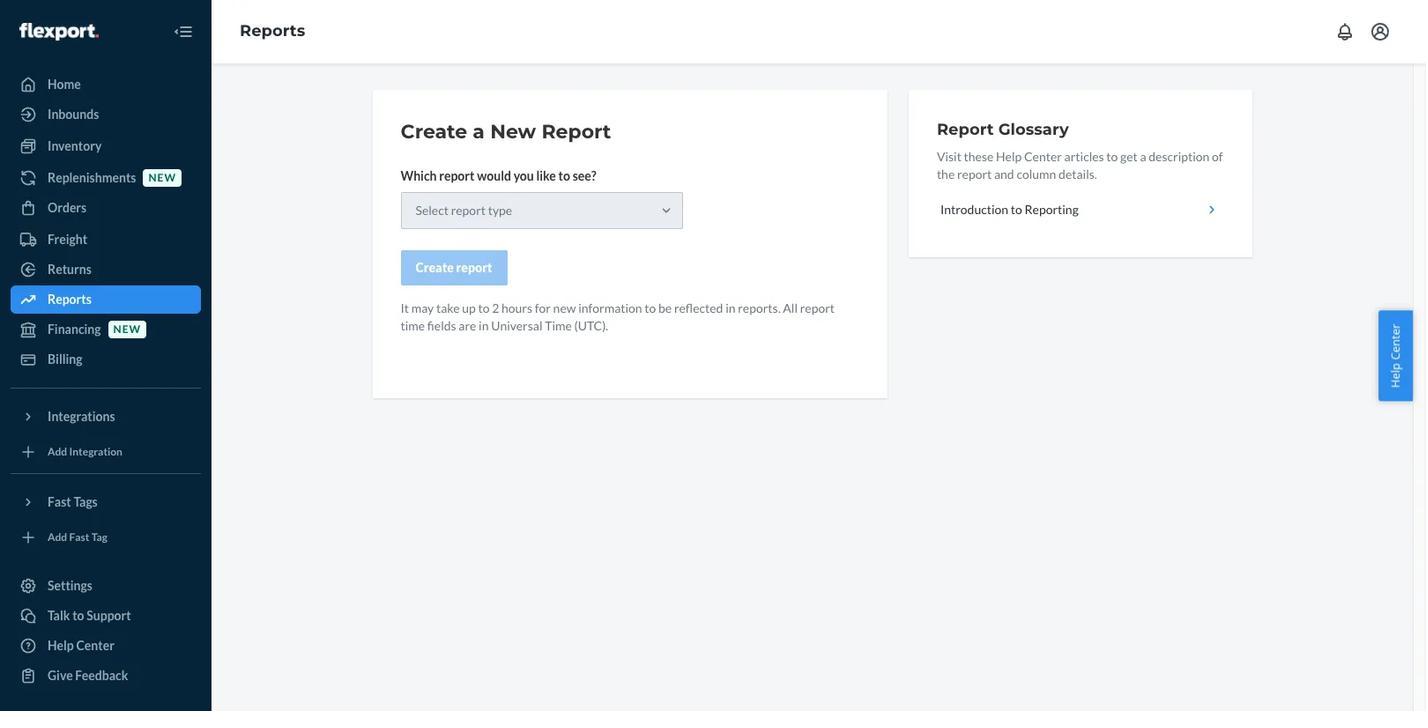 Task type: locate. For each thing, give the bounding box(es) containing it.
which
[[401, 168, 437, 183]]

2
[[492, 301, 499, 316]]

flexport logo image
[[19, 23, 99, 40]]

0 horizontal spatial help
[[48, 638, 74, 653]]

to right like
[[558, 168, 570, 183]]

integration
[[69, 445, 122, 459]]

0 vertical spatial reports
[[240, 21, 305, 41]]

1 vertical spatial a
[[1140, 149, 1146, 164]]

open account menu image
[[1370, 21, 1391, 42]]

1 vertical spatial reports link
[[11, 286, 201, 314]]

0 vertical spatial fast
[[48, 494, 71, 509]]

help inside button
[[1388, 363, 1404, 388]]

the
[[937, 167, 955, 182]]

in left reports.
[[726, 301, 736, 316]]

articles
[[1064, 149, 1104, 164]]

1 horizontal spatial new
[[148, 171, 176, 185]]

fast inside 'dropdown button'
[[48, 494, 71, 509]]

to left get
[[1106, 149, 1118, 164]]

0 vertical spatial a
[[473, 120, 485, 144]]

get
[[1120, 149, 1138, 164]]

report down these on the top right of the page
[[957, 167, 992, 182]]

0 vertical spatial reports link
[[240, 21, 305, 41]]

reports.
[[738, 301, 781, 316]]

are
[[459, 318, 476, 333]]

inventory
[[48, 138, 102, 153]]

report glossary
[[937, 120, 1069, 139]]

1 vertical spatial create
[[416, 260, 454, 275]]

give
[[48, 668, 73, 683]]

center inside button
[[1388, 324, 1404, 360]]

reporting
[[1025, 202, 1079, 217]]

reports
[[240, 21, 305, 41], [48, 292, 91, 307]]

inbounds
[[48, 107, 99, 122]]

visit these help center articles to get a description of the report and column details.
[[937, 149, 1223, 182]]

2 vertical spatial center
[[76, 638, 115, 653]]

1 vertical spatial help
[[1388, 363, 1404, 388]]

0 vertical spatial help center
[[1388, 324, 1404, 388]]

0 vertical spatial help
[[996, 149, 1022, 164]]

report
[[542, 120, 611, 144], [937, 120, 994, 139]]

take
[[436, 301, 460, 316]]

1 vertical spatial reports
[[48, 292, 91, 307]]

to right talk at the left bottom
[[72, 608, 84, 623]]

report
[[957, 167, 992, 182], [439, 168, 475, 183], [456, 260, 492, 275], [800, 301, 835, 316]]

financing
[[48, 322, 101, 337]]

fast
[[48, 494, 71, 509], [69, 531, 89, 544]]

up
[[462, 301, 476, 316]]

add for add fast tag
[[48, 531, 67, 544]]

to left 2
[[478, 301, 490, 316]]

for
[[535, 301, 551, 316]]

0 horizontal spatial new
[[113, 323, 141, 336]]

report up 'see?'
[[542, 120, 611, 144]]

help inside visit these help center articles to get a description of the report and column details.
[[996, 149, 1022, 164]]

0 horizontal spatial center
[[76, 638, 115, 653]]

0 vertical spatial in
[[726, 301, 736, 316]]

add left integration
[[48, 445, 67, 459]]

create for create a new report
[[401, 120, 467, 144]]

0 horizontal spatial help center
[[48, 638, 115, 653]]

1 horizontal spatial help center
[[1388, 324, 1404, 388]]

close navigation image
[[173, 21, 194, 42]]

0 vertical spatial new
[[148, 171, 176, 185]]

create
[[401, 120, 467, 144], [416, 260, 454, 275]]

you
[[514, 168, 534, 183]]

report up 'up'
[[456, 260, 492, 275]]

2 horizontal spatial new
[[553, 301, 576, 316]]

fast left tags
[[48, 494, 71, 509]]

0 horizontal spatial reports
[[48, 292, 91, 307]]

1 vertical spatial center
[[1388, 324, 1404, 360]]

1 horizontal spatial report
[[937, 120, 994, 139]]

2 add from the top
[[48, 531, 67, 544]]

fields
[[427, 318, 456, 333]]

fast left tag
[[69, 531, 89, 544]]

in
[[726, 301, 736, 316], [479, 318, 489, 333]]

integrations button
[[11, 403, 201, 431]]

2 horizontal spatial help
[[1388, 363, 1404, 388]]

1 vertical spatial new
[[553, 301, 576, 316]]

create inside button
[[416, 260, 454, 275]]

1 horizontal spatial a
[[1140, 149, 1146, 164]]

billing
[[48, 352, 82, 367]]

be
[[658, 301, 672, 316]]

orders link
[[11, 194, 201, 222]]

information
[[578, 301, 642, 316]]

of
[[1212, 149, 1223, 164]]

1 vertical spatial help center
[[48, 638, 115, 653]]

create for create report
[[416, 260, 454, 275]]

add fast tag
[[48, 531, 107, 544]]

help center
[[1388, 324, 1404, 388], [48, 638, 115, 653]]

new for financing
[[113, 323, 141, 336]]

new up time
[[553, 301, 576, 316]]

support
[[87, 608, 131, 623]]

tags
[[74, 494, 98, 509]]

to
[[1106, 149, 1118, 164], [558, 168, 570, 183], [1011, 202, 1022, 217], [478, 301, 490, 316], [645, 301, 656, 316], [72, 608, 84, 623]]

it
[[401, 301, 409, 316]]

0 vertical spatial add
[[48, 445, 67, 459]]

talk to support button
[[11, 602, 201, 630]]

to left be
[[645, 301, 656, 316]]

1 horizontal spatial reports link
[[240, 21, 305, 41]]

new up orders link
[[148, 171, 176, 185]]

create up the which
[[401, 120, 467, 144]]

1 horizontal spatial help
[[996, 149, 1022, 164]]

report left the would
[[439, 168, 475, 183]]

reports link
[[240, 21, 305, 41], [11, 286, 201, 314]]

2 vertical spatial new
[[113, 323, 141, 336]]

add down 'fast tags'
[[48, 531, 67, 544]]

to left reporting
[[1011, 202, 1022, 217]]

0 horizontal spatial report
[[542, 120, 611, 144]]

0 vertical spatial center
[[1024, 149, 1062, 164]]

add
[[48, 445, 67, 459], [48, 531, 67, 544]]

report right 'all' at the right top of the page
[[800, 301, 835, 316]]

report up these on the top right of the page
[[937, 120, 994, 139]]

reflected
[[674, 301, 723, 316]]

0 horizontal spatial in
[[479, 318, 489, 333]]

1 add from the top
[[48, 445, 67, 459]]

new
[[148, 171, 176, 185], [553, 301, 576, 316], [113, 323, 141, 336]]

1 horizontal spatial center
[[1024, 149, 1062, 164]]

tag
[[91, 531, 107, 544]]

new up billing link
[[113, 323, 141, 336]]

a right get
[[1140, 149, 1146, 164]]

a left new
[[473, 120, 485, 144]]

0 vertical spatial create
[[401, 120, 467, 144]]

report inside "it may take up to 2 hours for new information to be reflected in reports. all report time fields are in universal time (utc)."
[[800, 301, 835, 316]]

2 horizontal spatial center
[[1388, 324, 1404, 360]]

may
[[411, 301, 434, 316]]

inbounds link
[[11, 100, 201, 129]]

a
[[473, 120, 485, 144], [1140, 149, 1146, 164]]

help center link
[[11, 632, 201, 660]]

1 vertical spatial add
[[48, 531, 67, 544]]

universal
[[491, 318, 542, 333]]

in right are at the left of page
[[479, 318, 489, 333]]

help
[[996, 149, 1022, 164], [1388, 363, 1404, 388], [48, 638, 74, 653]]

create report
[[416, 260, 492, 275]]

center
[[1024, 149, 1062, 164], [1388, 324, 1404, 360], [76, 638, 115, 653]]

create up may
[[416, 260, 454, 275]]

home
[[48, 77, 81, 92]]

0 horizontal spatial a
[[473, 120, 485, 144]]

2 vertical spatial help
[[48, 638, 74, 653]]



Task type: vqa. For each thing, say whether or not it's contained in the screenshot.
locations
no



Task type: describe. For each thing, give the bounding box(es) containing it.
hours
[[501, 301, 532, 316]]

inventory link
[[11, 132, 201, 160]]

visit
[[937, 149, 962, 164]]

orders
[[48, 200, 87, 215]]

talk to support
[[48, 608, 131, 623]]

to inside visit these help center articles to get a description of the report and column details.
[[1106, 149, 1118, 164]]

1 vertical spatial in
[[479, 318, 489, 333]]

these
[[964, 149, 994, 164]]

details.
[[1059, 167, 1097, 182]]

a inside visit these help center articles to get a description of the report and column details.
[[1140, 149, 1146, 164]]

settings
[[48, 578, 93, 593]]

talk
[[48, 608, 70, 623]]

see?
[[573, 168, 596, 183]]

fast tags
[[48, 494, 98, 509]]

introduction to reporting
[[940, 202, 1079, 217]]

create a new report
[[401, 120, 611, 144]]

would
[[477, 168, 511, 183]]

add integration
[[48, 445, 122, 459]]

new inside "it may take up to 2 hours for new information to be reflected in reports. all report time fields are in universal time (utc)."
[[553, 301, 576, 316]]

introduction to reporting button
[[937, 190, 1224, 229]]

returns link
[[11, 256, 201, 284]]

introduction
[[940, 202, 1008, 217]]

0 horizontal spatial reports link
[[11, 286, 201, 314]]

settings link
[[11, 572, 201, 600]]

open notifications image
[[1334, 21, 1356, 42]]

(utc).
[[574, 318, 608, 333]]

replenishments
[[48, 170, 136, 185]]

2 report from the left
[[937, 120, 994, 139]]

1 report from the left
[[542, 120, 611, 144]]

column
[[1017, 167, 1056, 182]]

freight
[[48, 232, 87, 247]]

which report would you like to see?
[[401, 168, 596, 183]]

give feedback button
[[11, 662, 201, 690]]

give feedback
[[48, 668, 128, 683]]

add for add integration
[[48, 445, 67, 459]]

add integration link
[[11, 438, 201, 466]]

time
[[545, 318, 572, 333]]

integrations
[[48, 409, 115, 424]]

glossary
[[998, 120, 1069, 139]]

1 horizontal spatial reports
[[240, 21, 305, 41]]

all
[[783, 301, 798, 316]]

description
[[1149, 149, 1210, 164]]

billing link
[[11, 346, 201, 374]]

it may take up to 2 hours for new information to be reflected in reports. all report time fields are in universal time (utc).
[[401, 301, 835, 333]]

feedback
[[75, 668, 128, 683]]

center inside visit these help center articles to get a description of the report and column details.
[[1024, 149, 1062, 164]]

returns
[[48, 262, 92, 277]]

home link
[[11, 71, 201, 99]]

freight link
[[11, 226, 201, 254]]

fast tags button
[[11, 488, 201, 516]]

like
[[536, 168, 556, 183]]

add fast tag link
[[11, 524, 201, 552]]

new
[[490, 120, 536, 144]]

time
[[401, 318, 425, 333]]

help center button
[[1379, 310, 1413, 401]]

create report button
[[401, 250, 507, 286]]

report inside button
[[456, 260, 492, 275]]

report inside visit these help center articles to get a description of the report and column details.
[[957, 167, 992, 182]]

new for replenishments
[[148, 171, 176, 185]]

1 vertical spatial fast
[[69, 531, 89, 544]]

help center inside button
[[1388, 324, 1404, 388]]

and
[[994, 167, 1014, 182]]

1 horizontal spatial in
[[726, 301, 736, 316]]



